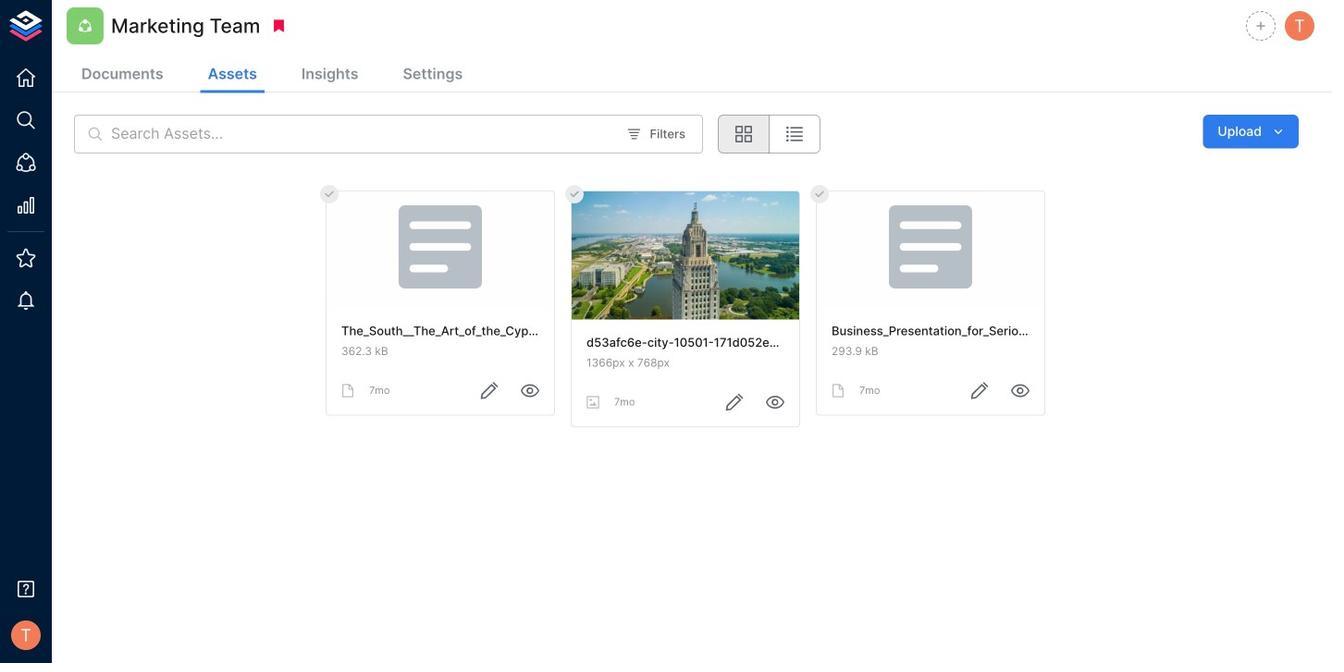 Task type: locate. For each thing, give the bounding box(es) containing it.
group
[[718, 115, 820, 154]]

remove bookmark image
[[271, 18, 287, 34]]



Task type: describe. For each thing, give the bounding box(es) containing it.
Search Assets... text field
[[111, 115, 616, 154]]



Task type: vqa. For each thing, say whether or not it's contained in the screenshot.
group
yes



